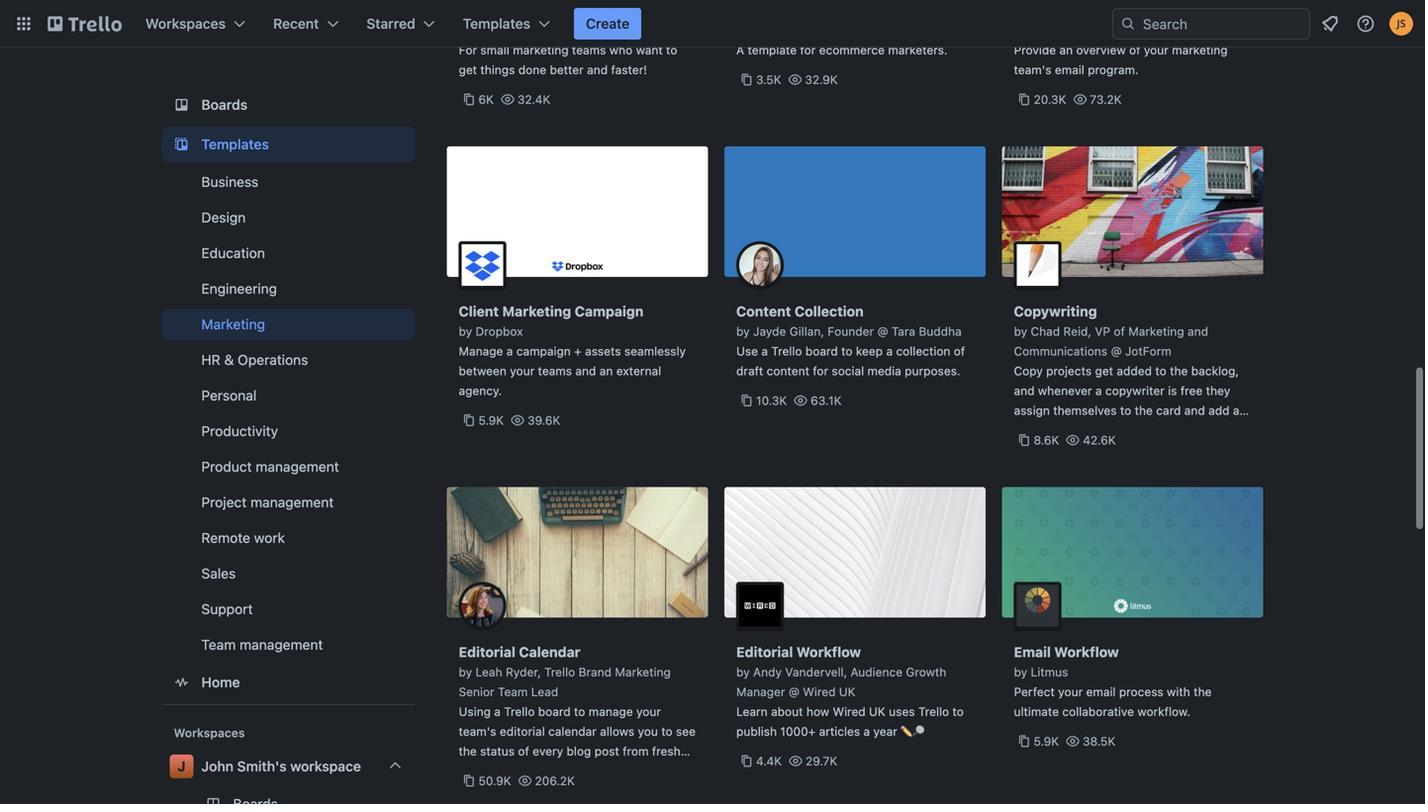 Task type: locate. For each thing, give the bounding box(es) containing it.
32.4k
[[517, 93, 550, 106]]

trello inside content collection by jayde gillan, founder @ tara buddha use a trello board to keep a collection of draft content for social media purposes.
[[771, 344, 802, 358]]

0 vertical spatial 5.9k
[[478, 414, 504, 428]]

back to home image
[[48, 8, 122, 40]]

assign
[[1014, 404, 1050, 418]]

@ up 'about'
[[789, 685, 799, 699]]

their
[[1051, 424, 1077, 437]]

marketing up campaign
[[502, 303, 571, 320]]

editorial for editorial workflow
[[736, 644, 793, 661]]

board down the lead
[[538, 705, 571, 719]]

1 vertical spatial uk
[[869, 705, 886, 719]]

and down +
[[575, 364, 596, 378]]

your inside "provide an overview of your marketing team's email program."
[[1144, 43, 1169, 57]]

andy
[[753, 666, 782, 679]]

1 vertical spatial email
[[1086, 685, 1116, 699]]

john smith (johnsmith38824343) image
[[1389, 12, 1413, 36]]

with down card at the bottom right of the page
[[1149, 424, 1172, 437]]

trello up the ✏️🔎
[[918, 705, 949, 719]]

campaign
[[516, 344, 571, 358]]

to down jotform
[[1155, 364, 1167, 378]]

purposes.
[[905, 364, 960, 378]]

get down for
[[459, 63, 477, 77]]

to up the social
[[841, 344, 853, 358]]

of down the buddha
[[954, 344, 965, 358]]

editorial inside editorial calendar by leah ryder, trello brand marketing senior team lead using a trello board to manage your team's editorial calendar allows you to see the status of every blog post from fresh idea to published post.
[[459, 644, 515, 661]]

2 vertical spatial @
[[789, 685, 799, 699]]

0 vertical spatial workspaces
[[145, 15, 226, 32]]

1 workflow from the left
[[796, 644, 861, 661]]

1 horizontal spatial team
[[498, 685, 528, 699]]

process
[[1119, 685, 1163, 699]]

product management link
[[162, 451, 415, 483]]

team inside editorial calendar by leah ryder, trello brand marketing senior team lead using a trello board to manage your team's editorial calendar allows you to see the status of every blog post from fresh idea to published post.
[[498, 685, 528, 699]]

2 horizontal spatial @
[[1111, 344, 1122, 358]]

workspaces
[[145, 15, 226, 32], [174, 726, 245, 740]]

external
[[616, 364, 661, 378]]

team's down the using
[[459, 725, 496, 739]]

you
[[638, 725, 658, 739]]

learn
[[736, 705, 768, 719]]

@ left tara
[[877, 325, 888, 338]]

workflow inside editorial workflow by andy vandervell, audience growth manager @ wired uk learn about how wired uk uses trello to publish 1000+ articles a year ✏️🔎
[[796, 644, 861, 661]]

your down litmus
[[1058, 685, 1083, 699]]

content
[[736, 303, 791, 320]]

a inside the client marketing campaign by dropbox manage a campaign + assets seamlessly between your teams and an external agency.
[[506, 344, 513, 358]]

0 vertical spatial board
[[805, 344, 838, 358]]

board inside content collection by jayde gillan, founder @ tara buddha use a trello board to keep a collection of draft content for social media purposes.
[[805, 344, 838, 358]]

by for editorial workflow
[[736, 666, 750, 679]]

0 vertical spatial team's
[[1014, 63, 1052, 77]]

0 horizontal spatial team's
[[459, 725, 496, 739]]

program.
[[1088, 63, 1139, 77]]

your
[[1144, 43, 1169, 57], [510, 364, 535, 378], [1058, 685, 1083, 699], [636, 705, 661, 719]]

post.
[[558, 764, 586, 778]]

by inside copywriting by chad reid, vp of marketing and communications @ jotform copy projects get added to the backlog, and whenever a copywriter is free they assign themselves to the card and add a link to their google doc with the new copy.
[[1014, 325, 1027, 338]]

by up the senior
[[459, 666, 472, 679]]

email up 20.3k
[[1055, 63, 1084, 77]]

0 horizontal spatial an
[[599, 364, 613, 378]]

marketers.
[[888, 43, 948, 57]]

workflow inside email workflow by litmus perfect your email process with the ultimate collaborative workflow.
[[1054, 644, 1119, 661]]

1 horizontal spatial an
[[1059, 43, 1073, 57]]

client
[[459, 303, 499, 320]]

productivity
[[201, 423, 278, 439]]

a inside editorial workflow by andy vandervell, audience growth manager @ wired uk learn about how wired uk uses trello to publish 1000+ articles a year ✏️🔎
[[863, 725, 870, 739]]

0 horizontal spatial marketing
[[513, 43, 569, 57]]

editorial up leah
[[459, 644, 515, 661]]

teams inside for small marketing teams who want to get things done better and faster!
[[572, 43, 606, 57]]

templates up the business in the top left of the page
[[201, 136, 269, 152]]

marketing up jotform
[[1128, 325, 1184, 338]]

1 vertical spatial 5.9k
[[1034, 735, 1059, 749]]

1 vertical spatial an
[[599, 364, 613, 378]]

to
[[666, 43, 677, 57], [841, 344, 853, 358], [1155, 364, 1167, 378], [1120, 404, 1131, 418], [1037, 424, 1048, 437], [574, 705, 585, 719], [952, 705, 964, 719], [661, 725, 673, 739], [486, 764, 497, 778]]

content collection by jayde gillan, founder @ tara buddha use a trello board to keep a collection of draft content for social media purposes.
[[736, 303, 965, 378]]

projects
[[1046, 364, 1092, 378]]

team
[[201, 637, 236, 653], [498, 685, 528, 699]]

email up collaborative
[[1086, 685, 1116, 699]]

uk
[[839, 685, 856, 699], [869, 705, 886, 719]]

2 vertical spatial management
[[240, 637, 323, 653]]

0 horizontal spatial workflow
[[796, 644, 861, 661]]

trello up the editorial
[[504, 705, 535, 719]]

0 vertical spatial management
[[256, 459, 339, 475]]

by for editorial calendar
[[459, 666, 472, 679]]

of inside editorial calendar by leah ryder, trello brand marketing senior team lead using a trello board to manage your team's editorial calendar allows you to see the status of every blog post from fresh idea to published post.
[[518, 745, 529, 759]]

uk down "audience"
[[839, 685, 856, 699]]

for up 32.9k
[[800, 43, 816, 57]]

by inside editorial workflow by andy vandervell, audience growth manager @ wired uk learn about how wired uk uses trello to publish 1000+ articles a year ✏️🔎
[[736, 666, 750, 679]]

editorial calendar by leah ryder, trello brand marketing senior team lead using a trello board to manage your team's editorial calendar allows you to see the status of every blog post from fresh idea to published post.
[[459, 644, 696, 778]]

by inside content collection by jayde gillan, founder @ tara buddha use a trello board to keep a collection of draft content for social media purposes.
[[736, 325, 750, 338]]

of right vp
[[1114, 325, 1125, 338]]

editorial inside editorial workflow by andy vandervell, audience growth manager @ wired uk learn about how wired uk uses trello to publish 1000+ articles a year ✏️🔎
[[736, 644, 793, 661]]

management down product management link
[[250, 494, 334, 511]]

1 editorial from the left
[[459, 644, 515, 661]]

29.7k
[[805, 755, 837, 768]]

1 horizontal spatial marketing
[[1172, 43, 1228, 57]]

teams down campaign
[[538, 364, 572, 378]]

ryder,
[[506, 666, 541, 679]]

media
[[867, 364, 901, 378]]

workspaces up board image
[[145, 15, 226, 32]]

your down campaign
[[510, 364, 535, 378]]

template
[[748, 43, 797, 57]]

1 horizontal spatial templates
[[463, 15, 530, 32]]

0 vertical spatial get
[[459, 63, 477, 77]]

by for content collection
[[736, 325, 750, 338]]

1 horizontal spatial editorial
[[736, 644, 793, 661]]

of down the search icon
[[1129, 43, 1141, 57]]

1 horizontal spatial email
[[1086, 685, 1116, 699]]

workflow up litmus
[[1054, 644, 1119, 661]]

0 horizontal spatial get
[[459, 63, 477, 77]]

publish
[[736, 725, 777, 739]]

0 vertical spatial an
[[1059, 43, 1073, 57]]

workspaces up john
[[174, 726, 245, 740]]

wired up articles
[[833, 705, 866, 719]]

engineering link
[[162, 273, 415, 305]]

agency.
[[459, 384, 502, 398]]

0 horizontal spatial email
[[1055, 63, 1084, 77]]

1 horizontal spatial team's
[[1014, 63, 1052, 77]]

team down support
[[201, 637, 236, 653]]

by up use
[[736, 325, 750, 338]]

1 vertical spatial team
[[498, 685, 528, 699]]

get left added
[[1095, 364, 1113, 378]]

the right the "process"
[[1194, 685, 1212, 699]]

new
[[1197, 424, 1220, 437]]

an right provide
[[1059, 43, 1073, 57]]

team's
[[1014, 63, 1052, 77], [459, 725, 496, 739]]

email inside email workflow by litmus perfect your email process with the ultimate collaborative workflow.
[[1086, 685, 1116, 699]]

0 horizontal spatial board
[[538, 705, 571, 719]]

1 vertical spatial for
[[813, 364, 828, 378]]

get inside for small marketing teams who want to get things done better and faster!
[[459, 63, 477, 77]]

8.6k
[[1034, 433, 1059, 447]]

they
[[1206, 384, 1230, 398]]

marketing right brand on the left bottom
[[615, 666, 671, 679]]

team's down provide
[[1014, 63, 1052, 77]]

a left the year
[[863, 725, 870, 739]]

uses
[[889, 705, 915, 719]]

search image
[[1120, 16, 1136, 32]]

uk up the year
[[869, 705, 886, 719]]

manage
[[459, 344, 503, 358]]

by inside editorial calendar by leah ryder, trello brand marketing senior team lead using a trello board to manage your team's editorial calendar allows you to see the status of every blog post from fresh idea to published post.
[[459, 666, 472, 679]]

a inside editorial calendar by leah ryder, trello brand marketing senior team lead using a trello board to manage your team's editorial calendar allows you to see the status of every blog post from fresh idea to published post.
[[494, 705, 501, 719]]

communications
[[1014, 344, 1107, 358]]

to up the doc
[[1120, 404, 1131, 418]]

email inside "provide an overview of your marketing team's email program."
[[1055, 63, 1084, 77]]

38.5k
[[1083, 735, 1116, 749]]

create button
[[574, 8, 641, 40]]

your up you
[[636, 705, 661, 719]]

of inside content collection by jayde gillan, founder @ tara buddha use a trello board to keep a collection of draft content for social media purposes.
[[954, 344, 965, 358]]

post
[[595, 745, 619, 759]]

1 vertical spatial @
[[1111, 344, 1122, 358]]

your right overview
[[1144, 43, 1169, 57]]

1 vertical spatial teams
[[538, 364, 572, 378]]

by down client
[[459, 325, 472, 338]]

fresh
[[652, 745, 681, 759]]

litmus
[[1031, 666, 1068, 679]]

chad
[[1031, 325, 1060, 338]]

0 vertical spatial for
[[800, 43, 816, 57]]

the up idea
[[459, 745, 477, 759]]

marketing up done
[[513, 43, 569, 57]]

trello down calendar
[[544, 666, 575, 679]]

draft
[[736, 364, 763, 378]]

1 horizontal spatial @
[[877, 325, 888, 338]]

board down gillan,
[[805, 344, 838, 358]]

templates
[[463, 15, 530, 32], [201, 136, 269, 152]]

1 vertical spatial team's
[[459, 725, 496, 739]]

management down support link
[[240, 637, 323, 653]]

wired up the how
[[803, 685, 836, 699]]

trello up content
[[771, 344, 802, 358]]

use
[[736, 344, 758, 358]]

overview
[[1076, 43, 1126, 57]]

is
[[1168, 384, 1177, 398]]

2 editorial from the left
[[736, 644, 793, 661]]

for left the social
[[813, 364, 828, 378]]

template board image
[[170, 133, 193, 156]]

j
[[178, 759, 186, 775]]

1 horizontal spatial board
[[805, 344, 838, 358]]

0 vertical spatial team
[[201, 637, 236, 653]]

5.9k down the ultimate
[[1034, 735, 1059, 749]]

calendar
[[519, 644, 580, 661]]

and right better
[[587, 63, 608, 77]]

to right want
[[666, 43, 677, 57]]

copy.
[[1014, 443, 1044, 457]]

a right the using
[[494, 705, 501, 719]]

a
[[736, 43, 744, 57]]

get inside copywriting by chad reid, vp of marketing and communications @ jotform copy projects get added to the backlog, and whenever a copywriter is free they assign themselves to the card and add a link to their google doc with the new copy.
[[1095, 364, 1113, 378]]

1 vertical spatial management
[[250, 494, 334, 511]]

marketing up the &
[[201, 316, 265, 333]]

workflow for editorial workflow
[[796, 644, 861, 661]]

john
[[201, 759, 234, 775]]

idea
[[459, 764, 482, 778]]

home
[[201, 674, 240, 691]]

0 vertical spatial email
[[1055, 63, 1084, 77]]

workflow up vandervell,
[[796, 644, 861, 661]]

by inside email workflow by litmus perfect your email process with the ultimate collaborative workflow.
[[1014, 666, 1027, 679]]

1 vertical spatial get
[[1095, 364, 1113, 378]]

1 horizontal spatial get
[[1095, 364, 1113, 378]]

0 vertical spatial with
[[1149, 424, 1172, 437]]

0 horizontal spatial editorial
[[459, 644, 515, 661]]

jayde gillan, founder @ tara buddha image
[[736, 241, 784, 289]]

by left andy on the right bottom
[[736, 666, 750, 679]]

a down dropbox
[[506, 344, 513, 358]]

to down status at the left bottom
[[486, 764, 497, 778]]

an down assets in the left of the page
[[599, 364, 613, 378]]

productivity link
[[162, 416, 415, 447]]

@ up added
[[1111, 344, 1122, 358]]

marketing down search field
[[1172, 43, 1228, 57]]

1 vertical spatial with
[[1167, 685, 1190, 699]]

of down the editorial
[[518, 745, 529, 759]]

0 vertical spatial @
[[877, 325, 888, 338]]

0 horizontal spatial uk
[[839, 685, 856, 699]]

0 vertical spatial templates
[[463, 15, 530, 32]]

2 marketing from the left
[[1172, 43, 1228, 57]]

board
[[805, 344, 838, 358], [538, 705, 571, 719]]

to right uses
[[952, 705, 964, 719]]

&
[[224, 352, 234, 368]]

operations
[[238, 352, 308, 368]]

2 workflow from the left
[[1054, 644, 1119, 661]]

recent button
[[261, 8, 351, 40]]

marketing link
[[162, 309, 415, 340]]

1 horizontal spatial workflow
[[1054, 644, 1119, 661]]

by left chad
[[1014, 325, 1027, 338]]

an
[[1059, 43, 1073, 57], [599, 364, 613, 378]]

1 horizontal spatial 5.9k
[[1034, 735, 1059, 749]]

0 horizontal spatial 5.9k
[[478, 414, 504, 428]]

templates up "small"
[[463, 15, 530, 32]]

a up themselves
[[1095, 384, 1102, 398]]

and down free
[[1184, 404, 1205, 418]]

by down email
[[1014, 666, 1027, 679]]

editorial up andy on the right bottom
[[736, 644, 793, 661]]

templates link
[[162, 127, 415, 162]]

card
[[1156, 404, 1181, 418]]

@ inside copywriting by chad reid, vp of marketing and communications @ jotform copy projects get added to the backlog, and whenever a copywriter is free they assign themselves to the card and add a link to their google doc with the new copy.
[[1111, 344, 1122, 358]]

teams up better
[[572, 43, 606, 57]]

0 horizontal spatial @
[[789, 685, 799, 699]]

workflow
[[796, 644, 861, 661], [1054, 644, 1119, 661]]

0 vertical spatial teams
[[572, 43, 606, 57]]

better
[[550, 63, 584, 77]]

@
[[877, 325, 888, 338], [1111, 344, 1122, 358], [789, 685, 799, 699]]

management down the productivity link
[[256, 459, 339, 475]]

jayde
[[753, 325, 786, 338]]

workspaces button
[[134, 8, 257, 40]]

0 horizontal spatial templates
[[201, 136, 269, 152]]

marketing inside editorial calendar by leah ryder, trello brand marketing senior team lead using a trello board to manage your team's editorial calendar allows you to see the status of every blog post from fresh idea to published post.
[[615, 666, 671, 679]]

want
[[636, 43, 663, 57]]

1 vertical spatial templates
[[201, 136, 269, 152]]

1 vertical spatial board
[[538, 705, 571, 719]]

1 marketing from the left
[[513, 43, 569, 57]]

team down ryder, at the left of the page
[[498, 685, 528, 699]]

with up workflow.
[[1167, 685, 1190, 699]]

to right link at right
[[1037, 424, 1048, 437]]

trello inside editorial workflow by andy vandervell, audience growth manager @ wired uk learn about how wired uk uses trello to publish 1000+ articles a year ✏️🔎
[[918, 705, 949, 719]]

5.9k down "agency."
[[478, 414, 504, 428]]

personal link
[[162, 380, 415, 412]]



Task type: vqa. For each thing, say whether or not it's contained in the screenshot.
the right the email
yes



Task type: describe. For each thing, give the bounding box(es) containing it.
team management
[[201, 637, 323, 653]]

0 vertical spatial wired
[[803, 685, 836, 699]]

by for email workflow
[[1014, 666, 1027, 679]]

team's inside "provide an overview of your marketing team's email program."
[[1014, 63, 1052, 77]]

recent
[[273, 15, 319, 32]]

articles
[[819, 725, 860, 739]]

leah ryder, trello brand marketing senior team lead image
[[459, 582, 506, 630]]

5.9k for email
[[1034, 735, 1059, 749]]

editorial
[[500, 725, 545, 739]]

4.4k
[[756, 755, 782, 768]]

@ inside content collection by jayde gillan, founder @ tara buddha use a trello board to keep a collection of draft content for social media purposes.
[[877, 325, 888, 338]]

starred button
[[355, 8, 447, 40]]

39.6k
[[527, 414, 560, 428]]

backlog,
[[1191, 364, 1239, 378]]

add
[[1208, 404, 1230, 418]]

a right add
[[1233, 404, 1239, 418]]

the inside email workflow by litmus perfect your email process with the ultimate collaborative workflow.
[[1194, 685, 1212, 699]]

the up is
[[1170, 364, 1188, 378]]

board inside editorial calendar by leah ryder, trello brand marketing senior team lead using a trello board to manage your team's editorial calendar allows you to see the status of every blog post from fresh idea to published post.
[[538, 705, 571, 719]]

team's inside editorial calendar by leah ryder, trello brand marketing senior team lead using a trello board to manage your team's editorial calendar allows you to see the status of every blog post from fresh idea to published post.
[[459, 725, 496, 739]]

email
[[1014, 644, 1051, 661]]

marketing inside for small marketing teams who want to get things done better and faster!
[[513, 43, 569, 57]]

the down the copywriter
[[1135, 404, 1153, 418]]

link
[[1014, 424, 1033, 437]]

management for team management
[[240, 637, 323, 653]]

campaign
[[575, 303, 644, 320]]

starred
[[366, 15, 415, 32]]

+
[[574, 344, 582, 358]]

0 horizontal spatial team
[[201, 637, 236, 653]]

how
[[806, 705, 829, 719]]

Search field
[[1136, 9, 1309, 39]]

product
[[201, 459, 252, 475]]

small
[[480, 43, 509, 57]]

marketing inside the client marketing campaign by dropbox manage a campaign + assets seamlessly between your teams and an external agency.
[[502, 303, 571, 320]]

copywriting by chad reid, vp of marketing and communications @ jotform copy projects get added to the backlog, and whenever a copywriter is free they assign themselves to the card and add a link to their google doc with the new copy.
[[1014, 303, 1239, 457]]

an inside the client marketing campaign by dropbox manage a campaign + assets seamlessly between your teams and an external agency.
[[599, 364, 613, 378]]

hr & operations
[[201, 352, 308, 368]]

done
[[518, 63, 546, 77]]

20.3k
[[1034, 93, 1066, 106]]

google
[[1080, 424, 1120, 437]]

0 vertical spatial uk
[[839, 685, 856, 699]]

growth
[[906, 666, 946, 679]]

marketing inside "provide an overview of your marketing team's email program."
[[1172, 43, 1228, 57]]

chad reid, vp of marketing and communications @ jotform image
[[1014, 241, 1061, 289]]

your inside email workflow by litmus perfect your email process with the ultimate collaborative workflow.
[[1058, 685, 1083, 699]]

perfect
[[1014, 685, 1055, 699]]

teams inside the client marketing campaign by dropbox manage a campaign + assets seamlessly between your teams and an external agency.
[[538, 364, 572, 378]]

board image
[[170, 93, 193, 117]]

project management link
[[162, 487, 415, 519]]

1000+
[[780, 725, 816, 739]]

workflow for email workflow
[[1054, 644, 1119, 661]]

published
[[500, 764, 555, 778]]

support
[[201, 601, 253, 618]]

32.9k
[[805, 73, 838, 87]]

your inside the client marketing campaign by dropbox manage a campaign + assets seamlessly between your teams and an external agency.
[[510, 364, 535, 378]]

1 vertical spatial wired
[[833, 705, 866, 719]]

to inside for small marketing teams who want to get things done better and faster!
[[666, 43, 677, 57]]

home image
[[170, 671, 193, 695]]

templates inside popup button
[[463, 15, 530, 32]]

to left the see
[[661, 725, 673, 739]]

calendar
[[548, 725, 597, 739]]

marketing inside copywriting by chad reid, vp of marketing and communications @ jotform copy projects get added to the backlog, and whenever a copywriter is free they assign themselves to the card and add a link to their google doc with the new copy.
[[1128, 325, 1184, 338]]

@ inside editorial workflow by andy vandervell, audience growth manager @ wired uk learn about how wired uk uses trello to publish 1000+ articles a year ✏️🔎
[[789, 685, 799, 699]]

an inside "provide an overview of your marketing team's email program."
[[1059, 43, 1073, 57]]

product management
[[201, 459, 339, 475]]

a right keep
[[886, 344, 893, 358]]

vandervell,
[[785, 666, 847, 679]]

leah
[[476, 666, 502, 679]]

of inside copywriting by chad reid, vp of marketing and communications @ jotform copy projects get added to the backlog, and whenever a copywriter is free they assign themselves to the card and add a link to their google doc with the new copy.
[[1114, 325, 1125, 338]]

and down copy
[[1014, 384, 1035, 398]]

open information menu image
[[1356, 14, 1376, 34]]

the inside editorial calendar by leah ryder, trello brand marketing senior team lead using a trello board to manage your team's editorial calendar allows you to see the status of every blog post from fresh idea to published post.
[[459, 745, 477, 759]]

editorial workflow by andy vandervell, audience growth manager @ wired uk learn about how wired uk uses trello to publish 1000+ articles a year ✏️🔎
[[736, 644, 964, 739]]

manage
[[589, 705, 633, 719]]

✏️🔎
[[901, 725, 924, 739]]

hr
[[201, 352, 220, 368]]

things
[[480, 63, 515, 77]]

dropbox
[[476, 325, 523, 338]]

with inside email workflow by litmus perfect your email process with the ultimate collaborative workflow.
[[1167, 685, 1190, 699]]

boards
[[201, 96, 247, 113]]

buddha
[[919, 325, 962, 338]]

of inside "provide an overview of your marketing team's email program."
[[1129, 43, 1141, 57]]

john smith's workspace
[[201, 759, 361, 775]]

assets
[[585, 344, 621, 358]]

social
[[832, 364, 864, 378]]

client marketing campaign by dropbox manage a campaign + assets seamlessly between your teams and an external agency.
[[459, 303, 686, 398]]

for small marketing teams who want to get things done better and faster!
[[459, 43, 677, 77]]

remote work
[[201, 530, 285, 546]]

business
[[201, 174, 258, 190]]

and up backlog,
[[1188, 325, 1208, 338]]

founder
[[828, 325, 874, 338]]

project management
[[201, 494, 334, 511]]

workflow.
[[1137, 705, 1190, 719]]

workspaces inside popup button
[[145, 15, 226, 32]]

ecommerce
[[819, 43, 885, 57]]

workspace
[[290, 759, 361, 775]]

andy vandervell, audience growth manager @ wired uk image
[[736, 582, 784, 630]]

work
[[254, 530, 285, 546]]

blog
[[567, 745, 591, 759]]

and inside the client marketing campaign by dropbox manage a campaign + assets seamlessly between your teams and an external agency.
[[575, 364, 596, 378]]

0 notifications image
[[1318, 12, 1342, 36]]

1 horizontal spatial uk
[[869, 705, 886, 719]]

whenever
[[1038, 384, 1092, 398]]

your inside editorial calendar by leah ryder, trello brand marketing senior team lead using a trello board to manage your team's editorial calendar allows you to see the status of every blog post from fresh idea to published post.
[[636, 705, 661, 719]]

editorial for editorial calendar
[[459, 644, 515, 661]]

63.1k
[[811, 394, 842, 408]]

5.9k for client
[[478, 414, 504, 428]]

management for product management
[[256, 459, 339, 475]]

about
[[771, 705, 803, 719]]

email workflow by litmus perfect your email process with the ultimate collaborative workflow.
[[1014, 644, 1212, 719]]

and inside for small marketing teams who want to get things done better and faster!
[[587, 63, 608, 77]]

remote work link
[[162, 523, 415, 554]]

design
[[201, 209, 246, 226]]

to up the calendar
[[574, 705, 585, 719]]

every
[[533, 745, 563, 759]]

to inside content collection by jayde gillan, founder @ tara buddha use a trello board to keep a collection of draft content for social media purposes.
[[841, 344, 853, 358]]

team management link
[[162, 629, 415, 661]]

1 vertical spatial workspaces
[[174, 726, 245, 740]]

education
[[201, 245, 265, 261]]

for inside content collection by jayde gillan, founder @ tara buddha use a trello board to keep a collection of draft content for social media purposes.
[[813, 364, 828, 378]]

templates button
[[451, 8, 562, 40]]

206.2k
[[535, 774, 575, 788]]

reid,
[[1063, 325, 1092, 338]]

home link
[[162, 665, 415, 701]]

smith's
[[237, 759, 287, 775]]

primary element
[[0, 0, 1425, 48]]

status
[[480, 745, 515, 759]]

tara
[[891, 325, 915, 338]]

73.2k
[[1090, 93, 1122, 106]]

education link
[[162, 238, 415, 269]]

management for project management
[[250, 494, 334, 511]]

by inside the client marketing campaign by dropbox manage a campaign + assets seamlessly between your teams and an external agency.
[[459, 325, 472, 338]]

support link
[[162, 594, 415, 625]]

copywriting
[[1014, 303, 1097, 320]]

allows
[[600, 725, 634, 739]]

with inside copywriting by chad reid, vp of marketing and communications @ jotform copy projects get added to the backlog, and whenever a copywriter is free they assign themselves to the card and add a link to their google doc with the new copy.
[[1149, 424, 1172, 437]]

a right use
[[761, 344, 768, 358]]

litmus image
[[1014, 582, 1061, 630]]

to inside editorial workflow by andy vandervell, audience growth manager @ wired uk learn about how wired uk uses trello to publish 1000+ articles a year ✏️🔎
[[952, 705, 964, 719]]

year
[[873, 725, 897, 739]]

manager
[[736, 685, 785, 699]]

dropbox image
[[459, 241, 506, 289]]

audience
[[851, 666, 903, 679]]

the left new
[[1176, 424, 1194, 437]]



